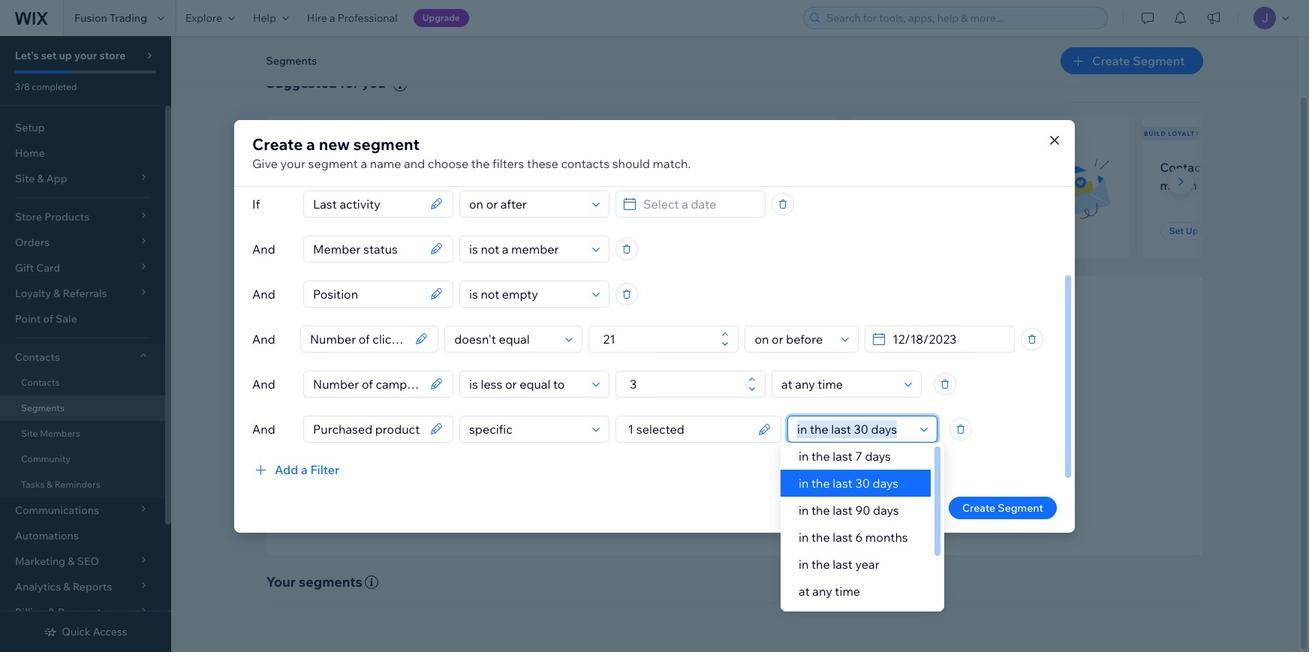 Task type: vqa. For each thing, say whether or not it's contained in the screenshot.
left of
yes



Task type: describe. For each thing, give the bounding box(es) containing it.
build
[[1144, 130, 1166, 137]]

the for 90
[[812, 503, 830, 518]]

customers
[[629, 160, 689, 175]]

get
[[585, 465, 603, 479]]

choose
[[428, 156, 469, 171]]

a left new
[[306, 134, 315, 154]]

2 horizontal spatial create segment
[[1092, 53, 1185, 68]]

explore
[[185, 11, 222, 25]]

cancel button
[[879, 497, 940, 519]]

a right hire
[[330, 11, 335, 25]]

specific
[[621, 425, 659, 438]]

in the last 30 days
[[799, 476, 899, 491]]

potential customers who haven't made a purchase yet
[[576, 160, 737, 193]]

reminders
[[55, 479, 100, 490]]

upgrade button
[[413, 9, 469, 27]]

point of sale link
[[0, 306, 165, 332]]

for
[[340, 74, 359, 92]]

groups
[[661, 425, 696, 438]]

new subscribers
[[268, 130, 338, 137]]

in the last 6 months
[[799, 530, 908, 545]]

in for in the last 90 days
[[799, 503, 809, 518]]

match.
[[653, 156, 691, 171]]

a inside contacts with a birthday th
[[1241, 160, 1248, 175]]

haven't
[[576, 178, 617, 193]]

3/8 completed
[[15, 81, 77, 92]]

if
[[252, 196, 260, 211]]

site members link
[[0, 421, 165, 447]]

home link
[[0, 140, 165, 166]]

community link
[[0, 447, 165, 472]]

recently
[[391, 160, 437, 175]]

build
[[851, 445, 875, 459]]

target
[[734, 402, 774, 420]]

community
[[21, 453, 71, 465]]

should
[[612, 156, 650, 171]]

contacts inside contacts with a birthday th
[[1160, 160, 1212, 175]]

the for 30
[[812, 476, 830, 491]]

year
[[855, 557, 880, 572]]

tasks & reminders link
[[0, 472, 165, 498]]

to inside 'new contacts who recently subscribed to your mailing list'
[[350, 178, 362, 193]]

Select options field
[[621, 416, 754, 442]]

the for 7
[[812, 449, 830, 464]]

let's
[[15, 49, 39, 62]]

last for year
[[833, 557, 853, 572]]

potential
[[781, 465, 825, 479]]

the for 6
[[812, 530, 830, 545]]

add a filter button
[[252, 461, 340, 479]]

quick
[[62, 625, 91, 639]]

select an option field for select options "field"
[[793, 416, 916, 442]]

in for in the last 6 months
[[799, 530, 809, 545]]

subscribers inside active email subscribers who clicked on your campaign
[[940, 160, 1006, 175]]

add a filter
[[275, 462, 340, 477]]

your inside create a new segment give your segment a name and choose the filters these contacts should match.
[[280, 156, 306, 171]]

upgrade
[[422, 12, 460, 23]]

1 vertical spatial and
[[830, 445, 848, 459]]

know
[[618, 465, 645, 479]]

Enter a number text field
[[625, 371, 744, 397]]

that
[[755, 425, 775, 438]]

segments for segments button
[[266, 54, 317, 68]]

new contacts who recently subscribed to your mailing list
[[284, 160, 454, 193]]

build loyalty
[[1144, 130, 1200, 137]]

reach the right target audience create specific groups of contacts that update automatically send personalized email campaigns to drive sales and build trust get to know your high-value customers, potential leads and more
[[585, 402, 902, 479]]

0 horizontal spatial create segment
[[700, 503, 792, 518]]

3 set up segment from the left
[[1169, 225, 1240, 237]]

create inside reach the right target audience create specific groups of contacts that update automatically send personalized email campaigns to drive sales and build trust get to know your high-value customers, potential leads and more
[[585, 425, 618, 438]]

contacts for contacts link
[[21, 377, 60, 388]]

right
[[701, 402, 731, 420]]

list
[[437, 178, 454, 193]]

segments button
[[259, 50, 324, 72]]

sales
[[803, 445, 828, 459]]

campaigns
[[707, 445, 761, 459]]

0 horizontal spatial create segment button
[[677, 501, 792, 519]]

cancel
[[892, 501, 926, 515]]

last for 7
[[833, 449, 853, 464]]

set up segment for made
[[585, 225, 656, 237]]

these
[[527, 156, 558, 171]]

more
[[876, 465, 902, 479]]

set up segment button for subscribed
[[284, 222, 373, 240]]

create inside create a new segment give your segment a name and choose the filters these contacts should match.
[[252, 134, 303, 154]]

who for purchase
[[692, 160, 716, 175]]

clicked
[[868, 178, 908, 193]]

new for new subscribers
[[268, 130, 285, 137]]

3 set up segment button from the left
[[1160, 222, 1249, 240]]

between
[[799, 611, 848, 626]]

1 and from the top
[[252, 241, 275, 256]]

at any time
[[799, 584, 860, 599]]

value
[[696, 465, 722, 479]]

last for 6
[[833, 530, 853, 545]]

a left name
[[361, 156, 367, 171]]

segments
[[299, 573, 363, 591]]

select an option field for enter a number text field
[[750, 326, 837, 352]]

30
[[855, 476, 870, 491]]

active
[[868, 160, 904, 175]]

store
[[99, 49, 126, 62]]

loyalty
[[1168, 130, 1200, 137]]

completed
[[32, 81, 77, 92]]

your inside reach the right target audience create specific groups of contacts that update automatically send personalized email campaigns to drive sales and build trust get to know your high-value customers, potential leads and more
[[647, 465, 669, 479]]

automatically
[[814, 425, 880, 438]]

up
[[59, 49, 72, 62]]

hire
[[307, 11, 327, 25]]

filters
[[493, 156, 524, 171]]

hire a professional
[[307, 11, 398, 25]]

any
[[813, 584, 832, 599]]

contacts inside reach the right target audience create specific groups of contacts that update automatically send personalized email campaigns to drive sales and build trust get to know your high-value customers, potential leads and more
[[710, 425, 753, 438]]

send
[[585, 445, 611, 459]]

high-
[[671, 465, 696, 479]]

setup
[[15, 121, 45, 134]]

mailing
[[393, 178, 434, 193]]

and inside create a new segment give your segment a name and choose the filters these contacts should match.
[[404, 156, 425, 171]]

set up segment for subscribed
[[293, 225, 364, 237]]

add
[[275, 462, 298, 477]]

choose a condition field for select options "field"
[[465, 416, 588, 442]]

the for target
[[677, 402, 698, 420]]

your
[[266, 573, 296, 591]]

leads
[[827, 465, 853, 479]]

on
[[911, 178, 925, 193]]

days for in the last 7 days
[[865, 449, 891, 464]]

and for "choose a condition" field for enter a number text field
[[252, 331, 275, 346]]

3 set from the left
[[1169, 225, 1184, 237]]

site members
[[21, 428, 80, 439]]



Task type: locate. For each thing, give the bounding box(es) containing it.
in for in the last year
[[799, 557, 809, 572]]

a inside potential customers who haven't made a purchase yet
[[655, 178, 661, 193]]

your down 'personalized'
[[647, 465, 669, 479]]

1 vertical spatial subscribers
[[940, 160, 1006, 175]]

segment up name
[[353, 134, 420, 154]]

1 up from the left
[[310, 225, 322, 237]]

the up potential
[[812, 449, 830, 464]]

0 vertical spatial contacts
[[1160, 160, 1212, 175]]

in the last year
[[799, 557, 880, 572]]

reach
[[634, 402, 674, 420]]

3 up from the left
[[1186, 225, 1198, 237]]

0 horizontal spatial to
[[350, 178, 362, 193]]

give
[[252, 156, 278, 171]]

3 last from the top
[[833, 503, 853, 518]]

1 vertical spatial to
[[763, 445, 774, 459]]

0 vertical spatial to
[[350, 178, 362, 193]]

2 vertical spatial days
[[873, 503, 899, 518]]

last left 90
[[833, 503, 853, 518]]

up for made
[[602, 225, 614, 237]]

contacts down point of sale
[[15, 351, 60, 364]]

create segment button for segments
[[1061, 47, 1203, 74]]

who for your
[[364, 160, 388, 175]]

days for in the last 90 days
[[873, 503, 899, 518]]

contacts down the loyalty at the top of the page
[[1160, 160, 1212, 175]]

contacts for the contacts dropdown button
[[15, 351, 60, 364]]

new up give
[[268, 130, 285, 137]]

new for new contacts who recently subscribed to your mailing list
[[284, 160, 310, 175]]

to right get
[[606, 465, 616, 479]]

3 and from the top
[[252, 331, 275, 346]]

email
[[907, 160, 937, 175], [679, 445, 705, 459]]

1 set up segment button from the left
[[284, 222, 373, 240]]

who up purchase on the top right of page
[[692, 160, 716, 175]]

3 in from the top
[[799, 503, 809, 518]]

email up on
[[907, 160, 937, 175]]

your inside sidebar 'element'
[[74, 49, 97, 62]]

Select an option field
[[465, 236, 588, 262], [750, 326, 837, 352], [777, 371, 900, 397], [793, 416, 916, 442]]

2 horizontal spatial and
[[855, 465, 874, 479]]

set up segment
[[293, 225, 364, 237], [585, 225, 656, 237], [1169, 225, 1240, 237]]

0 vertical spatial segment
[[353, 134, 420, 154]]

segments link
[[0, 396, 165, 421]]

12/18/2023 field
[[888, 326, 1010, 352]]

2 horizontal spatial set
[[1169, 225, 1184, 237]]

tasks & reminders
[[21, 479, 100, 490]]

segment down new
[[308, 156, 358, 171]]

0 horizontal spatial subscribers
[[287, 130, 338, 137]]

1 horizontal spatial up
[[602, 225, 614, 237]]

new inside 'new contacts who recently subscribed to your mailing list'
[[284, 160, 310, 175]]

Choose a condition field
[[465, 191, 588, 217], [465, 281, 588, 307], [450, 326, 561, 352], [465, 371, 588, 397], [465, 416, 588, 442]]

in inside option
[[799, 476, 809, 491]]

the inside reach the right target audience create specific groups of contacts that update automatically send personalized email campaigns to drive sales and build trust get to know your high-value customers, potential leads and more
[[677, 402, 698, 420]]

2 horizontal spatial up
[[1186, 225, 1198, 237]]

audience
[[777, 402, 835, 420]]

1 horizontal spatial who
[[692, 160, 716, 175]]

0 vertical spatial segments
[[266, 54, 317, 68]]

to right subscribed
[[350, 178, 362, 193]]

your right on
[[928, 178, 954, 193]]

2 in from the top
[[799, 476, 809, 491]]

create segment
[[1092, 53, 1185, 68], [962, 501, 1044, 515], [700, 503, 792, 518]]

create
[[1092, 53, 1130, 68], [252, 134, 303, 154], [585, 425, 618, 438], [962, 501, 996, 515], [700, 503, 738, 518]]

1 last from the top
[[833, 449, 853, 464]]

in the last 90 days
[[799, 503, 899, 518]]

0 horizontal spatial contacts
[[312, 160, 361, 175]]

0 horizontal spatial set up segment
[[293, 225, 364, 237]]

and up 'leads'
[[830, 445, 848, 459]]

list containing new contacts who recently subscribed to your mailing list
[[263, 116, 1309, 258]]

who inside active email subscribers who clicked on your campaign
[[1009, 160, 1033, 175]]

days inside option
[[873, 476, 899, 491]]

up for subscribed
[[310, 225, 322, 237]]

0 horizontal spatial and
[[404, 156, 425, 171]]

0 horizontal spatial segments
[[21, 402, 65, 414]]

5 last from the top
[[833, 557, 853, 572]]

made
[[620, 178, 652, 193]]

1 vertical spatial email
[[679, 445, 705, 459]]

up down haven't
[[602, 225, 614, 237]]

1 horizontal spatial set
[[585, 225, 600, 237]]

0 vertical spatial and
[[404, 156, 425, 171]]

1 set up segment from the left
[[293, 225, 364, 237]]

set up segment button down contacts with a birthday th
[[1160, 222, 1249, 240]]

in
[[799, 449, 809, 464], [799, 476, 809, 491], [799, 503, 809, 518], [799, 530, 809, 545], [799, 557, 809, 572]]

1 who from the left
[[364, 160, 388, 175]]

contacts
[[561, 156, 610, 171], [312, 160, 361, 175], [710, 425, 753, 438]]

contacts down the contacts dropdown button
[[21, 377, 60, 388]]

2 horizontal spatial contacts
[[710, 425, 753, 438]]

in up potential
[[799, 449, 809, 464]]

1 horizontal spatial create segment
[[962, 501, 1044, 515]]

1 horizontal spatial of
[[698, 425, 708, 438]]

set up segment down contacts with a birthday th
[[1169, 225, 1240, 237]]

create segment button for cancel
[[949, 497, 1057, 519]]

list box containing in the last 7 days
[[781, 443, 944, 632]]

of left sale on the top left
[[43, 312, 53, 326]]

your inside active email subscribers who clicked on your campaign
[[928, 178, 954, 193]]

last left year
[[833, 557, 853, 572]]

campaign
[[956, 178, 1012, 193]]

who inside potential customers who haven't made a purchase yet
[[692, 160, 716, 175]]

2 set up segment from the left
[[585, 225, 656, 237]]

2 vertical spatial to
[[606, 465, 616, 479]]

2 horizontal spatial set up segment button
[[1160, 222, 1249, 240]]

3 who from the left
[[1009, 160, 1033, 175]]

segments for segments link
[[21, 402, 65, 414]]

help
[[253, 11, 276, 25]]

up
[[310, 225, 322, 237], [602, 225, 614, 237], [1186, 225, 1198, 237]]

last for 30
[[833, 476, 853, 491]]

contacts button
[[0, 345, 165, 370]]

the up groups
[[677, 402, 698, 420]]

the for year
[[812, 557, 830, 572]]

2 set up segment button from the left
[[576, 222, 665, 240]]

Select a date field
[[639, 191, 761, 217]]

segment
[[1133, 53, 1185, 68], [324, 225, 364, 237], [616, 225, 656, 237], [1200, 225, 1240, 237], [998, 501, 1044, 515], [740, 503, 792, 518]]

name
[[370, 156, 401, 171]]

1 vertical spatial segments
[[21, 402, 65, 414]]

in the last 30 days option
[[781, 470, 931, 497]]

set for potential customers who haven't made a purchase yet
[[585, 225, 600, 237]]

subscribers down 'suggested' in the top of the page
[[287, 130, 338, 137]]

2 horizontal spatial create segment button
[[1061, 47, 1203, 74]]

to left drive
[[763, 445, 774, 459]]

list box
[[781, 443, 944, 632]]

1 vertical spatial segment
[[308, 156, 358, 171]]

and down 7
[[855, 465, 874, 479]]

0 horizontal spatial set up segment button
[[284, 222, 373, 240]]

1 horizontal spatial subscribers
[[940, 160, 1006, 175]]

site
[[21, 428, 38, 439]]

segments
[[266, 54, 317, 68], [21, 402, 65, 414]]

and
[[404, 156, 425, 171], [830, 445, 848, 459], [855, 465, 874, 479]]

contacts
[[1160, 160, 1212, 175], [15, 351, 60, 364], [21, 377, 60, 388]]

90
[[855, 503, 871, 518]]

in down sales
[[799, 476, 809, 491]]

3/8
[[15, 81, 30, 92]]

1 horizontal spatial contacts
[[561, 156, 610, 171]]

5 in from the top
[[799, 557, 809, 572]]

0 horizontal spatial email
[[679, 445, 705, 459]]

days
[[865, 449, 891, 464], [873, 476, 899, 491], [873, 503, 899, 518]]

the down sales
[[812, 476, 830, 491]]

contacts inside dropdown button
[[15, 351, 60, 364]]

who up campaign
[[1009, 160, 1033, 175]]

subscribed
[[284, 178, 347, 193]]

purchase
[[664, 178, 716, 193]]

of inside point of sale "link"
[[43, 312, 53, 326]]

your down name
[[364, 178, 390, 193]]

contacts inside create a new segment give your segment a name and choose the filters these contacts should match.
[[561, 156, 610, 171]]

contacts link
[[0, 370, 165, 396]]

days for in the last 30 days
[[873, 476, 899, 491]]

segments inside button
[[266, 54, 317, 68]]

2 horizontal spatial to
[[763, 445, 774, 459]]

2 and from the top
[[252, 286, 275, 301]]

1 horizontal spatial segments
[[266, 54, 317, 68]]

automations link
[[0, 523, 165, 549]]

who inside 'new contacts who recently subscribed to your mailing list'
[[364, 160, 388, 175]]

create a new segment give your segment a name and choose the filters these contacts should match.
[[252, 134, 691, 171]]

days right 30
[[873, 476, 899, 491]]

up down subscribed
[[310, 225, 322, 237]]

0 vertical spatial new
[[268, 130, 285, 137]]

2 horizontal spatial set up segment
[[1169, 225, 1240, 237]]

subscribers
[[287, 130, 338, 137], [940, 160, 1006, 175]]

yet
[[719, 178, 737, 193]]

last inside option
[[833, 476, 853, 491]]

last left 30
[[833, 476, 853, 491]]

list
[[263, 116, 1309, 258]]

the
[[471, 156, 490, 171], [677, 402, 698, 420], [812, 449, 830, 464], [812, 476, 830, 491], [812, 503, 830, 518], [812, 530, 830, 545], [812, 557, 830, 572]]

&
[[47, 479, 53, 490]]

contacts up campaigns
[[710, 425, 753, 438]]

a
[[330, 11, 335, 25], [306, 134, 315, 154], [361, 156, 367, 171], [1241, 160, 1248, 175], [655, 178, 661, 193], [301, 462, 308, 477]]

1 vertical spatial days
[[873, 476, 899, 491]]

you
[[362, 74, 386, 92]]

new
[[319, 134, 350, 154]]

point of sale
[[15, 312, 77, 326]]

who left recently
[[364, 160, 388, 175]]

segments up 'suggested' in the top of the page
[[266, 54, 317, 68]]

days up more
[[865, 449, 891, 464]]

and for enter a number text box at the bottom's "choose a condition" field
[[252, 377, 275, 392]]

1 vertical spatial new
[[284, 160, 310, 175]]

setup link
[[0, 115, 165, 140]]

last left '6' at bottom
[[833, 530, 853, 545]]

a down customers
[[655, 178, 661, 193]]

let's set up your store
[[15, 49, 126, 62]]

1 horizontal spatial email
[[907, 160, 937, 175]]

your right give
[[280, 156, 306, 171]]

in up at
[[799, 557, 809, 572]]

personalized
[[614, 445, 676, 459]]

the left filters on the top left of the page
[[471, 156, 490, 171]]

and for select options "field"'s "choose a condition" field
[[252, 422, 275, 437]]

in for in the last 30 days
[[799, 476, 809, 491]]

Enter a number text field
[[599, 326, 717, 352]]

at
[[799, 584, 810, 599]]

quick access button
[[44, 625, 127, 639]]

2 last from the top
[[833, 476, 853, 491]]

set up segment down made at top left
[[585, 225, 656, 237]]

0 vertical spatial subscribers
[[287, 130, 338, 137]]

contacts inside 'new contacts who recently subscribed to your mailing list'
[[312, 160, 361, 175]]

set up segment button down made at top left
[[576, 222, 665, 240]]

set up segment button for made
[[576, 222, 665, 240]]

choose a condition field for enter a number text field
[[450, 326, 561, 352]]

2 set from the left
[[585, 225, 600, 237]]

contacts up haven't
[[561, 156, 610, 171]]

the up any
[[812, 557, 830, 572]]

with
[[1214, 160, 1239, 175]]

fusion
[[74, 11, 107, 25]]

2 vertical spatial and
[[855, 465, 874, 479]]

days right 90
[[873, 503, 899, 518]]

2 horizontal spatial who
[[1009, 160, 1033, 175]]

create segment button
[[1061, 47, 1203, 74], [949, 497, 1057, 519], [677, 501, 792, 519]]

professional
[[338, 11, 398, 25]]

5 and from the top
[[252, 422, 275, 437]]

the down in the last 30 days
[[812, 503, 830, 518]]

contacts down new
[[312, 160, 361, 175]]

months
[[866, 530, 908, 545]]

of inside reach the right target audience create specific groups of contacts that update automatically send personalized email campaigns to drive sales and build trust get to know your high-value customers, potential leads and more
[[698, 425, 708, 438]]

4 and from the top
[[252, 377, 275, 392]]

customers,
[[724, 465, 779, 479]]

contacts with a birthday th
[[1160, 160, 1309, 193]]

sidebar element
[[0, 36, 171, 652]]

0 horizontal spatial up
[[310, 225, 322, 237]]

automations
[[15, 529, 79, 543]]

your inside 'new contacts who recently subscribed to your mailing list'
[[364, 178, 390, 193]]

and up mailing
[[404, 156, 425, 171]]

2 up from the left
[[602, 225, 614, 237]]

1 set from the left
[[293, 225, 308, 237]]

1 in from the top
[[799, 449, 809, 464]]

in down potential
[[799, 503, 809, 518]]

the up in the last year
[[812, 530, 830, 545]]

up down contacts with a birthday th
[[1186, 225, 1198, 237]]

last up 'leads'
[[833, 449, 853, 464]]

fusion trading
[[74, 11, 147, 25]]

0 vertical spatial email
[[907, 160, 937, 175]]

0 horizontal spatial of
[[43, 312, 53, 326]]

email inside reach the right target audience create specific groups of contacts that update automatically send personalized email campaigns to drive sales and build trust get to know your high-value customers, potential leads and more
[[679, 445, 705, 459]]

None field
[[309, 191, 426, 217], [309, 236, 426, 262], [309, 281, 426, 307], [305, 326, 411, 352], [309, 371, 426, 397], [309, 416, 426, 442], [309, 191, 426, 217], [309, 236, 426, 262], [309, 281, 426, 307], [305, 326, 411, 352], [309, 371, 426, 397], [309, 416, 426, 442]]

access
[[93, 625, 127, 639]]

4 in from the top
[[799, 530, 809, 545]]

1 horizontal spatial to
[[606, 465, 616, 479]]

quick access
[[62, 625, 127, 639]]

1 horizontal spatial create segment button
[[949, 497, 1057, 519]]

help button
[[244, 0, 298, 36]]

set up segment button down subscribed
[[284, 222, 373, 240]]

your right up
[[74, 49, 97, 62]]

choose a condition field for enter a number text box at the bottom
[[465, 371, 588, 397]]

0 vertical spatial of
[[43, 312, 53, 326]]

the inside option
[[812, 476, 830, 491]]

sale
[[56, 312, 77, 326]]

in the last 7 days
[[799, 449, 891, 464]]

segments inside sidebar 'element'
[[21, 402, 65, 414]]

set for new contacts who recently subscribed to your mailing list
[[293, 225, 308, 237]]

update
[[777, 425, 812, 438]]

last for 90
[[833, 503, 853, 518]]

new up subscribed
[[284, 160, 310, 175]]

1 horizontal spatial set up segment
[[585, 225, 656, 237]]

in for in the last 7 days
[[799, 449, 809, 464]]

0 horizontal spatial who
[[364, 160, 388, 175]]

4 last from the top
[[833, 530, 853, 545]]

a inside button
[[301, 462, 308, 477]]

th
[[1301, 160, 1309, 175]]

select an option field for enter a number text box at the bottom
[[777, 371, 900, 397]]

set up segment button
[[284, 222, 373, 240], [576, 222, 665, 240], [1160, 222, 1249, 240]]

the inside create a new segment give your segment a name and choose the filters these contacts should match.
[[471, 156, 490, 171]]

1 vertical spatial of
[[698, 425, 708, 438]]

Search for tools, apps, help & more... field
[[822, 8, 1103, 29]]

segments up site members
[[21, 402, 65, 414]]

email inside active email subscribers who clicked on your campaign
[[907, 160, 937, 175]]

in up in the last year
[[799, 530, 809, 545]]

of down right
[[698, 425, 708, 438]]

email up the high-
[[679, 445, 705, 459]]

trust
[[878, 445, 901, 459]]

1 horizontal spatial and
[[830, 445, 848, 459]]

1 horizontal spatial set up segment button
[[576, 222, 665, 240]]

subscribers up campaign
[[940, 160, 1006, 175]]

2 who from the left
[[692, 160, 716, 175]]

trading
[[110, 11, 147, 25]]

1 vertical spatial contacts
[[15, 351, 60, 364]]

set up segment down subscribed
[[293, 225, 364, 237]]

2 vertical spatial contacts
[[21, 377, 60, 388]]

suggested
[[266, 74, 337, 92]]

0 vertical spatial days
[[865, 449, 891, 464]]

a right with
[[1241, 160, 1248, 175]]

0 horizontal spatial set
[[293, 225, 308, 237]]

a right add
[[301, 462, 308, 477]]



